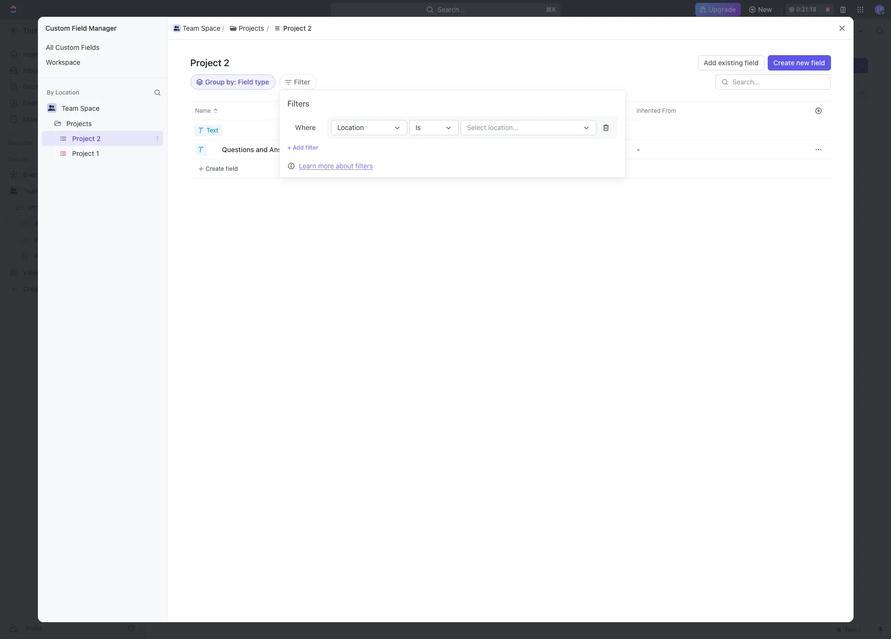 Task type: describe. For each thing, give the bounding box(es) containing it.
table
[[291, 89, 308, 97]]

all
[[46, 43, 54, 51]]

2 inside 'link'
[[289, 26, 293, 35]]

eloisefrancis23@gmail. com
[[619, 122, 752, 137]]

cell inside press space to select this row. row
[[167, 140, 191, 159]]

1 you changed status from from the top
[[619, 107, 688, 114]]

automations button
[[804, 24, 854, 38]]

create field
[[206, 165, 238, 172]]

you created this task
[[619, 91, 676, 98]]

status inside "you changed status from complete"
[[655, 160, 672, 168]]

text
[[207, 127, 218, 134]]

date
[[541, 107, 554, 114]]

list link
[[214, 86, 227, 100]]

description
[[154, 401, 189, 409]]

task 1
[[194, 167, 213, 175]]

custom inside "button"
[[55, 43, 79, 51]]

task
[[664, 91, 676, 98]]

dashboards link
[[4, 96, 139, 111]]

team space inside list
[[183, 24, 221, 32]]

search...
[[438, 5, 465, 13]]

created for created on nov 17
[[654, 36, 675, 44]]

com
[[619, 122, 752, 137]]

Search... text field
[[733, 78, 825, 86]]

changed inside "you changed status from complete"
[[630, 160, 654, 168]]

inherited from
[[637, 107, 676, 114]]

create field button
[[194, 163, 242, 175]]

from
[[663, 107, 676, 114]]

2 vertical spatial task
[[194, 167, 208, 175]]

tree inside sidebar navigation
[[4, 167, 139, 297]]

filter
[[294, 78, 310, 86]]

questions and answers inside "custom fields" element
[[139, 486, 212, 494]]

1 horizontal spatial projects button
[[224, 22, 269, 34]]

on
[[677, 36, 684, 44]]

Edit task name text field
[[121, 292, 534, 310]]

task sidebar navigation tab list
[[805, 58, 826, 114]]

projects / project 2
[[163, 36, 226, 44]]

name
[[195, 107, 211, 114]]

home
[[23, 50, 41, 58]]

0 horizontal spatial /
[[192, 36, 194, 44]]

space inside list
[[201, 24, 221, 32]]

assignees button
[[388, 110, 433, 122]]

2 column header from the left
[[720, 101, 807, 121]]

0 horizontal spatial team space button
[[57, 100, 104, 116]]

date created
[[541, 107, 577, 114]]

by
[[468, 107, 475, 114]]

row containing location(s)
[[335, 101, 807, 121]]

you changed status from complete
[[619, 160, 688, 175]]

team space for the left the team space link
[[23, 187, 61, 195]]

search button
[[727, 86, 765, 100]]

empty
[[149, 512, 169, 520]]

spaces
[[8, 156, 28, 163]]

1 horizontal spatial created
[[555, 107, 577, 114]]

subtasks button
[[159, 431, 200, 449]]

2 from from the top
[[674, 145, 686, 152]]

add left existing
[[704, 59, 717, 67]]

empty field button
[[121, 508, 190, 524]]

dashboards
[[23, 99, 60, 107]]

assignees
[[400, 112, 429, 120]]

add description button
[[125, 397, 531, 413]]

0:21:18
[[797, 6, 817, 13]]

1 horizontal spatial team space button
[[171, 22, 222, 34]]

invite
[[25, 624, 42, 632]]

from inside "you changed status from complete"
[[674, 160, 686, 168]]

1 status from the top
[[655, 107, 672, 114]]

table link
[[289, 86, 308, 100]]

2 horizontal spatial /
[[249, 26, 251, 35]]

by location
[[47, 89, 79, 96]]

learn
[[299, 162, 317, 170]]

add right +
[[293, 144, 304, 151]]

0 vertical spatial add task button
[[817, 58, 857, 73]]

+ add filter
[[288, 144, 319, 151]]

questions inside button
[[222, 145, 254, 153]]

location button
[[331, 120, 408, 135]]

search
[[739, 89, 762, 97]]

1 you from the top
[[619, 91, 629, 98]]

learn more about filters
[[299, 162, 373, 170]]

questions and answers button
[[221, 142, 302, 157]]

1 horizontal spatial project 2 link
[[253, 25, 296, 36]]

5 you from the top
[[619, 183, 629, 191]]

text button
[[194, 125, 222, 136]]

team space /
[[161, 26, 205, 35]]

custom fields element
[[121, 480, 534, 524]]

⌘k
[[546, 5, 557, 13]]

custom fields
[[121, 464, 179, 474]]

attachments button
[[121, 535, 534, 558]]

hide button
[[766, 86, 796, 100]]

1 column header from the left
[[167, 101, 175, 121]]

field right existing
[[745, 59, 759, 67]]

location...
[[489, 123, 519, 132]]

select location...
[[467, 123, 519, 132]]

user group image
[[10, 188, 17, 194]]

+
[[288, 144, 291, 151]]

questions inside "custom fields" element
[[139, 486, 171, 494]]

questions and answers inside button
[[222, 145, 297, 153]]

calendar link
[[243, 86, 274, 100]]

project 2 inside button
[[283, 24, 312, 32]]

in
[[178, 135, 184, 143]]

this
[[653, 91, 663, 98]]

is button
[[410, 120, 459, 135]]

press space to select this row. row containing -
[[335, 140, 807, 159]]

create for create new field
[[774, 59, 795, 67]]

custom for custom fields
[[121, 464, 153, 474]]

2 horizontal spatial task
[[837, 61, 851, 70]]

0:21:18 button
[[787, 4, 834, 15]]

workspace
[[46, 58, 80, 66]]

3 you from the top
[[619, 145, 629, 152]]

8686faf0v
[[161, 274, 190, 281]]

subtasks
[[163, 436, 196, 444]]

all custom fields
[[46, 43, 99, 51]]

in progress
[[178, 135, 217, 143]]

17
[[698, 36, 704, 44]]

created by
[[445, 107, 475, 114]]

press space to select this row. row inside questions and answers "row group"
[[167, 140, 335, 159]]

docs
[[23, 83, 39, 91]]



Task type: locate. For each thing, give the bounding box(es) containing it.
hide for hide button
[[498, 112, 511, 120]]

1 horizontal spatial create
[[774, 59, 795, 67]]

create left new
[[774, 59, 795, 67]]

fields inside all custom fields "button"
[[81, 43, 99, 51]]

questions down custom fields
[[139, 486, 171, 494]]

0 horizontal spatial projects button
[[62, 116, 96, 131]]

custom for custom field manager
[[45, 24, 70, 32]]

add task
[[822, 61, 851, 70], [258, 135, 283, 143]]

0 horizontal spatial hide
[[498, 112, 511, 120]]

field right new
[[812, 59, 826, 67]]

add left description on the bottom left of the page
[[140, 401, 153, 409]]

0 vertical spatial task
[[837, 61, 851, 70]]

hide down search... "text box" on the top right of the page
[[778, 89, 793, 97]]

2
[[308, 24, 312, 32], [289, 26, 293, 35], [222, 36, 226, 44], [213, 57, 221, 73], [224, 57, 230, 68], [97, 134, 101, 143], [228, 135, 232, 143]]

add task button up customize
[[817, 58, 857, 73]]

0 vertical spatial questions and answers
[[222, 145, 297, 153]]

0 horizontal spatial task
[[194, 167, 208, 175]]

existing
[[719, 59, 743, 67]]

project 1
[[72, 149, 99, 157]]

manager
[[89, 24, 117, 32]]

home link
[[4, 47, 139, 62]]

0 horizontal spatial questions
[[139, 486, 171, 494]]

1 vertical spatial changed
[[630, 145, 654, 152]]

add down name row
[[258, 135, 269, 143]]

row
[[335, 101, 807, 121]]

0 horizontal spatial project 2 link
[[198, 36, 226, 44]]

1 vertical spatial answers
[[186, 486, 212, 494]]

2 you from the top
[[619, 107, 629, 114]]

more
[[318, 162, 334, 170]]

project 2 button
[[269, 22, 317, 34]]

1 vertical spatial team space
[[62, 104, 100, 112]]

add right new
[[822, 61, 835, 70]]

1 vertical spatial team space link
[[23, 183, 137, 199]]

questions
[[222, 145, 254, 153], [139, 486, 171, 494]]

share button
[[707, 33, 737, 48]]

0 horizontal spatial fields
[[81, 43, 99, 51]]

custom inside dropdown button
[[121, 464, 153, 474]]

0 horizontal spatial team space link
[[23, 183, 137, 199]]

create new field button
[[768, 55, 831, 71]]

1 vertical spatial list
[[38, 40, 167, 70]]

1 horizontal spatial location
[[338, 123, 364, 132]]

complete
[[626, 168, 652, 175]]

project 2
[[283, 24, 312, 32], [265, 26, 293, 35], [167, 57, 224, 73], [190, 57, 230, 68], [72, 134, 101, 143]]

1 changed from the top
[[630, 107, 654, 114]]

-
[[637, 145, 640, 153]]

team space for the leftmost team space button
[[62, 104, 100, 112]]

1 vertical spatial status
[[655, 145, 672, 152]]

and up 'empty field'
[[172, 486, 184, 494]]

2 changed from the top
[[630, 145, 654, 152]]

hide for hide dropdown button
[[778, 89, 793, 97]]

2 horizontal spatial projects link
[[207, 25, 247, 36]]

0 horizontal spatial and
[[172, 486, 184, 494]]

custom fields button
[[121, 457, 534, 480]]

location(s)
[[349, 107, 379, 114]]

press space to select this row. row containing questions and answers
[[167, 140, 335, 159]]

customize button
[[797, 86, 847, 100]]

0 horizontal spatial created
[[445, 107, 466, 114]]

filters right about
[[356, 162, 373, 170]]

add
[[704, 59, 717, 67], [822, 61, 835, 70], [258, 135, 269, 143], [293, 144, 304, 151], [140, 401, 153, 409]]

1 from from the top
[[674, 107, 686, 114]]

0 vertical spatial fields
[[81, 43, 99, 51]]

you left the -
[[619, 145, 629, 152]]

created for created by
[[445, 107, 466, 114]]

0 vertical spatial questions
[[222, 145, 254, 153]]

team space link
[[149, 25, 202, 36], [23, 183, 137, 199]]

add existing field
[[704, 59, 759, 67]]

team space down docs link
[[62, 104, 100, 112]]

share
[[713, 36, 732, 44]]

create for create field
[[206, 165, 224, 172]]

0 horizontal spatial column header
[[167, 101, 175, 121]]

1 horizontal spatial task
[[271, 135, 283, 143]]

2 status from the top
[[655, 145, 672, 152]]

and inside questions and answers button
[[256, 145, 268, 153]]

and inside "custom fields" element
[[172, 486, 184, 494]]

automations
[[809, 26, 849, 35]]

row group
[[807, 121, 831, 179]]

you inside "you changed status from complete"
[[619, 160, 629, 168]]

1 vertical spatial create
[[206, 165, 224, 172]]

list containing all custom fields
[[38, 40, 167, 70]]

list containing project 2
[[38, 131, 167, 161]]

fields up workspace button
[[81, 43, 99, 51]]

1 horizontal spatial column header
[[720, 101, 807, 121]]

filter
[[306, 144, 319, 151]]

0 horizontal spatial filters
[[288, 99, 310, 108]]

grid containing questions and answers
[[167, 101, 831, 615]]

1 vertical spatial fields
[[155, 464, 179, 474]]

location right by
[[55, 89, 79, 96]]

workspace button
[[42, 55, 163, 70]]

1
[[156, 135, 159, 142], [96, 149, 99, 157], [210, 167, 213, 175], [224, 167, 227, 174]]

status down eloisefrancis23@gmail. com
[[655, 160, 672, 168]]

3 status from the top
[[655, 160, 672, 168]]

1 horizontal spatial filters
[[356, 162, 373, 170]]

1 horizontal spatial fields
[[155, 464, 179, 474]]

0 vertical spatial add task
[[822, 61, 851, 70]]

1 vertical spatial projects button
[[62, 116, 96, 131]]

you left created
[[619, 91, 629, 98]]

you up clickbot
[[619, 107, 629, 114]]

board link
[[177, 86, 198, 100]]

about
[[336, 162, 354, 170]]

team space up the projects / project 2
[[183, 24, 221, 32]]

you down complete
[[619, 183, 629, 191]]

0 horizontal spatial add task
[[258, 135, 283, 143]]

and left +
[[256, 145, 268, 153]]

create inside create field button
[[206, 165, 224, 172]]

1 horizontal spatial and
[[256, 145, 268, 153]]

task
[[837, 61, 851, 70], [271, 135, 283, 143], [194, 167, 208, 175]]

add task button left +
[[246, 133, 287, 145]]

create down progress
[[206, 165, 224, 172]]

inbox link
[[4, 63, 139, 78]]

field right empty
[[170, 512, 184, 520]]

4 you from the top
[[619, 160, 629, 168]]

tree containing team space
[[4, 167, 139, 297]]

add task up customize
[[822, 61, 851, 70]]

1 horizontal spatial questions and answers
[[222, 145, 297, 153]]

hide up location...
[[498, 112, 511, 120]]

all custom fields button
[[42, 40, 163, 55]]

column header down search
[[720, 101, 807, 121]]

team space
[[183, 24, 221, 32], [62, 104, 100, 112], [23, 187, 61, 195]]

0 vertical spatial changed
[[630, 107, 654, 114]]

add existing field button
[[698, 55, 765, 71]]

0 horizontal spatial questions and answers
[[139, 486, 212, 494]]

2 vertical spatial custom
[[121, 464, 153, 474]]

0 horizontal spatial create
[[206, 165, 224, 172]]

0 horizontal spatial projects link
[[29, 200, 112, 215]]

user group image
[[174, 26, 180, 30]]

2 horizontal spatial created
[[654, 36, 675, 44]]

you changed status from down this
[[619, 107, 688, 114]]

1 vertical spatial from
[[674, 145, 686, 152]]

favorites button
[[4, 137, 37, 149]]

press space to select this row. row
[[335, 121, 807, 140], [167, 140, 335, 159], [335, 140, 807, 159], [335, 159, 807, 179]]

list containing team space
[[171, 22, 836, 34]]

name row
[[167, 101, 335, 121]]

/ up the projects / project 2
[[203, 26, 205, 35]]

3 from from the top
[[674, 160, 686, 168]]

2 vertical spatial changed
[[630, 160, 654, 168]]

answers inside "custom fields" element
[[186, 486, 212, 494]]

status
[[655, 107, 672, 114], [655, 145, 672, 152], [655, 160, 672, 168]]

0 vertical spatial answers
[[270, 145, 297, 153]]

projects button
[[224, 22, 269, 34], [62, 116, 96, 131]]

0 horizontal spatial team space
[[23, 187, 61, 195]]

add task down name row
[[258, 135, 283, 143]]

from
[[674, 107, 686, 114], [674, 145, 686, 152], [674, 160, 686, 168]]

space inside the team space link
[[42, 187, 61, 195]]

hide inside dropdown button
[[778, 89, 793, 97]]

project
[[283, 24, 306, 32], [265, 26, 288, 35], [198, 36, 220, 44], [167, 57, 210, 73], [190, 57, 222, 68], [72, 134, 95, 143], [72, 149, 94, 157]]

location inside dropdown button
[[338, 123, 364, 132]]

custom field manager
[[45, 24, 117, 32]]

2 inside button
[[308, 24, 312, 32]]

0 vertical spatial and
[[256, 145, 268, 153]]

progress
[[186, 135, 217, 143]]

column header left name
[[167, 101, 175, 121]]

you
[[619, 91, 629, 98], [619, 107, 629, 114], [619, 145, 629, 152], [619, 160, 629, 168], [619, 183, 629, 191]]

1 horizontal spatial questions
[[222, 145, 254, 153]]

hide button
[[495, 110, 515, 122]]

project 1 button
[[68, 146, 163, 161]]

cell
[[335, 121, 431, 140], [431, 121, 527, 140], [527, 121, 623, 140], [623, 121, 720, 140], [720, 121, 807, 140], [807, 121, 831, 140], [167, 140, 191, 159], [335, 140, 431, 159], [431, 140, 527, 159], [527, 140, 623, 159], [720, 140, 807, 159], [335, 159, 431, 179], [431, 159, 527, 179], [527, 159, 623, 179], [623, 159, 720, 179], [720, 159, 807, 179], [807, 159, 831, 179]]

1 vertical spatial and
[[172, 486, 184, 494]]

clickbot
[[619, 122, 641, 129]]

select location... button
[[461, 120, 597, 135]]

changed down created
[[630, 107, 654, 114]]

new
[[797, 59, 810, 67]]

customize
[[810, 89, 844, 97]]

1 vertical spatial you changed status from
[[619, 145, 688, 152]]

Search tasks... text field
[[772, 109, 868, 123]]

0 vertical spatial team space button
[[171, 22, 222, 34]]

1 vertical spatial filters
[[356, 162, 373, 170]]

learn more about filters link
[[299, 162, 373, 170]]

changed up complete
[[630, 160, 654, 168]]

grid
[[167, 101, 831, 615]]

sidebar navigation
[[0, 19, 144, 640]]

0 vertical spatial custom
[[45, 24, 70, 32]]

list
[[171, 22, 836, 34], [38, 40, 167, 70], [38, 131, 167, 161]]

created
[[654, 36, 675, 44], [445, 107, 466, 114], [555, 107, 577, 114]]

attachments
[[121, 542, 173, 552]]

1 horizontal spatial add task
[[822, 61, 851, 70]]

0 horizontal spatial answers
[[186, 486, 212, 494]]

1 vertical spatial custom
[[55, 43, 79, 51]]

1 horizontal spatial team space
[[62, 104, 100, 112]]

8686faf0v button
[[157, 272, 194, 284]]

1 horizontal spatial /
[[203, 26, 205, 35]]

3 changed from the top
[[630, 160, 654, 168]]

fields inside custom fields dropdown button
[[155, 464, 179, 474]]

team space right user group image
[[23, 187, 61, 195]]

field
[[72, 24, 87, 32]]

favorites
[[8, 139, 33, 146]]

gantt link
[[324, 86, 344, 100]]

team space button up the projects / project 2
[[171, 22, 222, 34]]

0 horizontal spatial add task button
[[246, 133, 287, 145]]

1 horizontal spatial projects link
[[163, 36, 188, 44]]

0 vertical spatial list
[[171, 22, 836, 34]]

2 vertical spatial from
[[674, 160, 686, 168]]

0 vertical spatial hide
[[778, 89, 793, 97]]

inbox
[[23, 66, 40, 74]]

upgrade
[[709, 5, 736, 13]]

changed
[[630, 107, 654, 114], [630, 145, 654, 152], [630, 160, 654, 168]]

created on nov 17
[[654, 36, 704, 44]]

1 vertical spatial location
[[338, 123, 364, 132]]

team inside sidebar navigation
[[23, 187, 40, 195]]

/
[[203, 26, 205, 35], [249, 26, 251, 35], [192, 36, 194, 44]]

created left on
[[654, 36, 675, 44]]

0 vertical spatial projects button
[[224, 22, 269, 34]]

create new field
[[774, 59, 826, 67]]

team space inside sidebar navigation
[[23, 187, 61, 195]]

created right 'date'
[[555, 107, 577, 114]]

where
[[295, 123, 316, 132]]

is
[[416, 123, 421, 132]]

/ down the team space /
[[192, 36, 194, 44]]

status down task
[[655, 107, 672, 114]]

answers inside button
[[270, 145, 297, 153]]

0 vertical spatial status
[[655, 107, 672, 114]]

0 vertical spatial team space
[[183, 24, 221, 32]]

1 horizontal spatial answers
[[270, 145, 297, 153]]

changed up "you changed status from complete"
[[630, 145, 654, 152]]

created left by
[[445, 107, 466, 114]]

2 horizontal spatial team space
[[183, 24, 221, 32]]

1 vertical spatial add task
[[258, 135, 283, 143]]

task sidebar content section
[[599, 52, 801, 616]]

1 vertical spatial team space button
[[57, 100, 104, 116]]

column header
[[167, 101, 175, 121], [720, 101, 807, 121]]

projects inside sidebar navigation
[[29, 203, 54, 211]]

team space button down docs link
[[57, 100, 104, 116]]

2 vertical spatial status
[[655, 160, 672, 168]]

1 vertical spatial questions
[[139, 486, 171, 494]]

2 vertical spatial team space
[[23, 187, 61, 195]]

1 vertical spatial questions and answers
[[139, 486, 212, 494]]

1 horizontal spatial team space link
[[149, 25, 202, 36]]

0 vertical spatial filters
[[288, 99, 310, 108]]

hide inside button
[[498, 112, 511, 120]]

empty field
[[149, 512, 184, 520]]

0 vertical spatial you changed status from
[[619, 107, 688, 114]]

0 horizontal spatial location
[[55, 89, 79, 96]]

you changed status from
[[619, 107, 688, 114], [619, 145, 688, 152]]

1 vertical spatial add task button
[[246, 133, 287, 145]]

fields down subtasks button
[[155, 464, 179, 474]]

status up "you changed status from complete"
[[655, 145, 672, 152]]

you changed status from up "you changed status from complete"
[[619, 145, 688, 152]]

calendar
[[245, 89, 274, 97]]

1 horizontal spatial add task button
[[817, 58, 857, 73]]

projects link inside tree
[[29, 200, 112, 215]]

1 horizontal spatial hide
[[778, 89, 793, 97]]

questions and answers up 'empty field'
[[139, 486, 212, 494]]

/ left project 2 button
[[249, 26, 251, 35]]

eloisefrancis23@gmail.
[[687, 122, 752, 129]]

1 vertical spatial hide
[[498, 112, 511, 120]]

- row group
[[335, 121, 807, 179]]

list
[[216, 89, 227, 97]]

field inside questions and answers "row group"
[[226, 165, 238, 172]]

0 vertical spatial create
[[774, 59, 795, 67]]

questions and answers down name row
[[222, 145, 297, 153]]

filter button
[[279, 74, 317, 90]]

field right task 1 at the top of page
[[226, 165, 238, 172]]

0 vertical spatial team space link
[[149, 25, 202, 36]]

tree
[[4, 167, 139, 297]]

filters down table
[[288, 99, 310, 108]]

questions and answers row group
[[167, 121, 359, 179]]

0 vertical spatial from
[[674, 107, 686, 114]]

board
[[179, 89, 198, 97]]

2 vertical spatial list
[[38, 131, 167, 161]]

0 vertical spatial location
[[55, 89, 79, 96]]

custom
[[45, 24, 70, 32], [55, 43, 79, 51], [121, 464, 153, 474]]

you up complete
[[619, 160, 629, 168]]

2 you changed status from from the top
[[619, 145, 688, 152]]

filters
[[288, 99, 310, 108], [356, 162, 373, 170]]

questions up create field
[[222, 145, 254, 153]]

location down location(s)
[[338, 123, 364, 132]]

1 vertical spatial task
[[271, 135, 283, 143]]

create inside create new field button
[[774, 59, 795, 67]]



Task type: vqa. For each thing, say whether or not it's contained in the screenshot.
Scheduling
no



